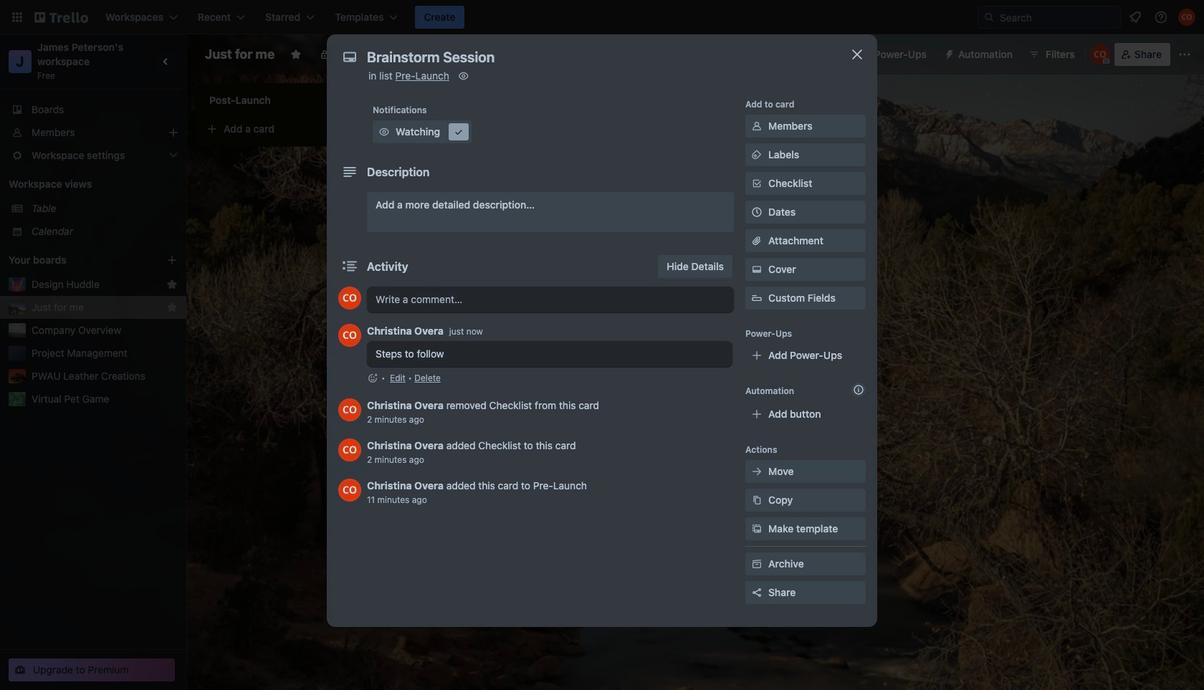 Task type: locate. For each thing, give the bounding box(es) containing it.
search image
[[984, 11, 995, 23]]

christina overa (christinaovera) image
[[1091, 44, 1111, 65], [338, 324, 361, 347], [338, 399, 361, 422], [338, 479, 361, 502]]

open information menu image
[[1155, 10, 1169, 24]]

1 vertical spatial christina overa (christinaovera) image
[[338, 287, 361, 310]]

create from template… image
[[367, 123, 379, 135]]

1 vertical spatial starred icon image
[[166, 302, 178, 313]]

close dialog image
[[849, 46, 866, 63]]

Search field
[[995, 7, 1121, 27]]

sm image
[[939, 43, 959, 63], [457, 69, 471, 83], [750, 119, 764, 133], [377, 125, 392, 139], [750, 465, 764, 479], [750, 522, 764, 536]]

0 vertical spatial starred icon image
[[166, 279, 178, 290]]

add reaction image
[[367, 371, 379, 386]]

primary element
[[0, 0, 1205, 34]]

1 starred icon image from the top
[[166, 279, 178, 290]]

None text field
[[360, 44, 833, 70]]

0 notifications image
[[1127, 9, 1144, 26]]

add board image
[[166, 255, 178, 266]]

starred icon image
[[166, 279, 178, 290], [166, 302, 178, 313]]

christina overa (christinaovera) image
[[1179, 9, 1196, 26], [338, 287, 361, 310], [338, 439, 361, 462]]

sm image
[[452, 125, 466, 139], [750, 148, 764, 162], [750, 262, 764, 277], [750, 493, 764, 508], [750, 557, 764, 572]]



Task type: vqa. For each thing, say whether or not it's contained in the screenshot.
Starred Icon
yes



Task type: describe. For each thing, give the bounding box(es) containing it.
customize views image
[[449, 47, 463, 62]]

2 vertical spatial christina overa (christinaovera) image
[[338, 439, 361, 462]]

2 starred icon image from the top
[[166, 302, 178, 313]]

Board name text field
[[198, 43, 282, 66]]

your boards with 6 items element
[[9, 252, 145, 269]]

Write a comment text field
[[367, 287, 734, 313]]

0 vertical spatial christina overa (christinaovera) image
[[1179, 9, 1196, 26]]

star or unstar board image
[[291, 49, 302, 60]]

show menu image
[[1178, 47, 1193, 62]]



